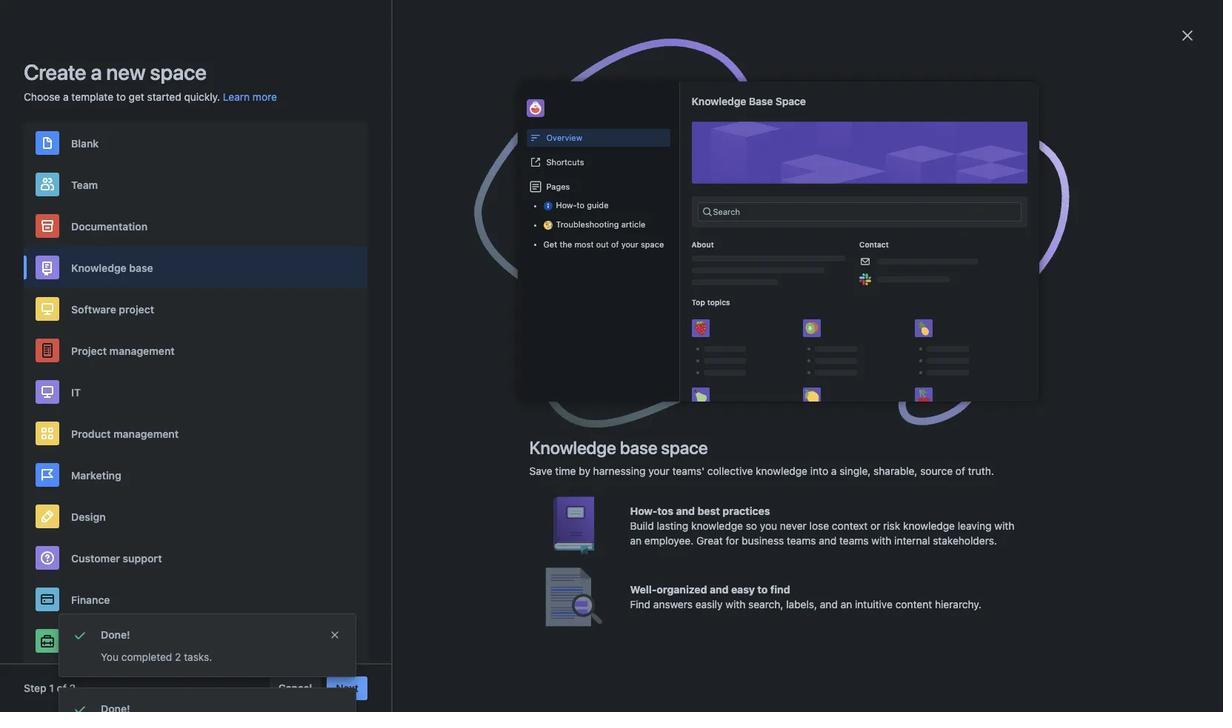 Task type: vqa. For each thing, say whether or not it's contained in the screenshot.
Notification Icon
no



Task type: locate. For each thing, give the bounding box(es) containing it.
space inside dialog
[[776, 95, 807, 107]]

a inside added below the content of the page or post you are viewing; good for comments that apply to the content as a whole.
[[498, 337, 504, 349]]

2 horizontal spatial content
[[896, 598, 933, 611]]

2 page title icon image from the top
[[759, 279, 771, 291]]

0 horizontal spatial comments
[[312, 337, 362, 349]]

by inside knowledge base space save time by harnessing your teams' collective knowledge into a single, sharable, source of truth.
[[579, 465, 591, 477]]

in for eighth getting started in confluence link from the top
[[853, 523, 862, 535]]

with down risk
[[872, 535, 892, 547]]

0 vertical spatial management
[[109, 344, 175, 357]]

how- up build
[[631, 505, 658, 517]]

management for project management
[[109, 344, 175, 357]]

to inside "well-organized and easy to find find answers easily with search, labels, and an intuitive content hierarchy."
[[758, 583, 768, 596]]

targeted
[[397, 286, 437, 299]]

base
[[129, 261, 153, 274], [620, 437, 658, 458]]

good inside added to a highlighted section of the page or post you are editing or viewing; good for targeted comments on a specific word or phrase.
[[354, 286, 378, 299]]

or down "word"
[[579, 319, 588, 331]]

good down top topics
[[694, 319, 718, 331]]

page left ascending sorting icon page
[[759, 154, 784, 167]]

or inside added below the content of the page or post you are viewing; good for comments that apply to the content as a whole.
[[579, 319, 588, 331]]

1 horizontal spatial space
[[776, 95, 807, 107]]

1 getting started in confluence from the top
[[778, 193, 919, 205]]

the right get
[[560, 239, 573, 249]]

so down practices
[[746, 520, 758, 532]]

an inside "well-organized and easy to find find answers easily with search, labels, and an intuitive content hierarchy."
[[841, 598, 853, 611]]

apps
[[366, 14, 391, 26]]

base up harnessing
[[620, 437, 658, 458]]

comment down apply
[[389, 369, 437, 382]]

good down the inline comment →
[[354, 286, 378, 299]]

1 horizontal spatial so
[[746, 520, 758, 532]]

at left any
[[452, 488, 462, 500]]

page title icon image for 3rd getting started in confluence link from the top of the page
[[759, 279, 771, 291]]

post down phrase. on the top of the page
[[591, 319, 612, 331]]

into
[[811, 465, 829, 477]]

0 vertical spatial overview
[[111, 72, 155, 85]]

knowledge left 'into'
[[756, 465, 808, 477]]

0 horizontal spatial knowledge
[[71, 261, 127, 274]]

0 vertical spatial page
[[759, 154, 784, 167]]

by left the me
[[430, 98, 442, 110]]

to left the add
[[380, 488, 391, 500]]

in for 9th getting started in confluence link from the bottom
[[853, 193, 862, 205]]

getting started in confluence for fifth getting started in confluence link from the bottom
[[778, 370, 919, 383]]

for down topics
[[721, 319, 734, 331]]

1 vertical spatial content
[[445, 337, 482, 349]]

0 vertical spatial added
[[403, 268, 433, 281]]

viewing; down editing
[[652, 319, 691, 331]]

to right element
[[463, 403, 473, 416]]

in for 3rd getting started in confluence link from the bottom of the page
[[853, 454, 862, 467]]

1 vertical spatial you
[[615, 319, 632, 331]]

in for eighth getting started in confluence link from the bottom
[[853, 235, 862, 248]]

→
[[393, 268, 403, 281], [390, 319, 400, 331]]

next button
[[327, 677, 368, 701]]

1 vertical spatial are
[[635, 319, 650, 331]]

viewing; down inline
[[312, 286, 351, 299]]

0 horizontal spatial 2
[[69, 682, 76, 695]]

stakeholders.
[[934, 535, 998, 547]]

any
[[464, 488, 482, 500]]

5 getting started in confluence from the top
[[778, 370, 919, 383]]

2 vertical spatial an
[[841, 598, 853, 611]]

added inside added below the content of the page or post you are viewing; good for comments that apply to the content as a whole.
[[400, 319, 431, 331]]

1 vertical spatial by
[[579, 465, 591, 477]]

viewing; inside added below the content of the page or post you are viewing; good for comments that apply to the content as a whole.
[[652, 319, 691, 331]]

next
[[336, 682, 359, 695]]

2
[[175, 651, 181, 663], [69, 682, 76, 695]]

finance
[[71, 593, 110, 606]]

the left top
[[422, 184, 438, 196]]

an down build
[[631, 535, 642, 547]]

overview inside create a new space dialog
[[547, 133, 583, 142]]

0 vertical spatial good
[[354, 286, 378, 299]]

you
[[643, 268, 660, 281], [615, 319, 632, 331], [760, 520, 778, 532]]

contact
[[860, 240, 889, 249]]

started inside create a new space choose a template to get started quickly. learn more
[[147, 90, 181, 103]]

a up template
[[91, 59, 102, 85]]

your down article
[[622, 239, 639, 249]]

1 vertical spatial post
[[591, 319, 612, 331]]

to left the get
[[116, 90, 126, 103]]

page up phrase. on the top of the page
[[580, 268, 604, 281]]

so
[[523, 184, 535, 196], [746, 520, 758, 532]]

0 vertical spatial post
[[619, 268, 640, 281]]

an left inline
[[344, 369, 357, 382]]

you inside how-tos and best practices build lasting knowledge so you never lose context or risk knowledge leaving with an employee. great for business teams and teams with internal stakeholders.
[[760, 520, 778, 532]]

how-to guide
[[556, 200, 609, 210]]

0 horizontal spatial an
[[344, 369, 357, 382]]

word
[[555, 286, 579, 299]]

a page
[[350, 556, 385, 569]]

1 vertical spatial knowledge
[[71, 261, 127, 274]]

and down lose
[[819, 535, 837, 547]]

0 vertical spatial an
[[344, 369, 357, 382]]

get
[[129, 90, 144, 103]]

a right the add
[[415, 488, 421, 500]]

1 vertical spatial an
[[631, 535, 642, 547]]

for inside how-tos and best practices build lasting knowledge so you never lose context or risk knowledge leaving with an employee. great for business teams and teams with internal stakeholders.
[[726, 535, 739, 547]]

4 getting from the top
[[778, 328, 813, 340]]

1 vertical spatial overview
[[547, 133, 583, 142]]

or right "word"
[[581, 286, 591, 299]]

teams down context at the bottom
[[840, 535, 869, 547]]

1 vertical spatial how-
[[631, 505, 658, 517]]

of up "word"
[[550, 268, 559, 281]]

create a new space choose a template to get started quickly. learn more
[[24, 59, 277, 103]]

software
[[71, 303, 116, 315]]

1 horizontal spatial by
[[579, 465, 591, 477]]

content right the intuitive in the right of the page
[[896, 598, 933, 611]]

of inside added below the content of the page or post you are viewing; good for comments that apply to the content as a whole.
[[522, 319, 531, 331]]

1 vertical spatial added
[[400, 319, 431, 331]]

6 confluence from the top
[[864, 412, 919, 425]]

0 vertical spatial space
[[776, 95, 807, 107]]

well-
[[631, 583, 657, 596]]

comment for that
[[340, 319, 388, 331]]

6 getting started in confluence from the top
[[778, 412, 919, 425]]

to
[[116, 90, 126, 103], [577, 200, 585, 210], [526, 234, 536, 247], [436, 268, 446, 281], [415, 337, 425, 349], [463, 403, 473, 416], [455, 454, 466, 466], [380, 488, 391, 500], [758, 583, 768, 596]]

1 horizontal spatial overview
[[547, 133, 583, 142]]

1 alert from the top
[[59, 615, 356, 677]]

:info: image
[[544, 202, 553, 211]]

press
[[312, 234, 341, 247]]

viewing; inside added to a highlighted section of the page or post you are editing or viewing; good for targeted comments on a specific word or phrase.
[[312, 286, 351, 299]]

of right top
[[460, 184, 471, 196]]

my first space
[[111, 279, 178, 292]]

1 horizontal spatial viewing;
[[652, 319, 691, 331]]

you inside added below the content of the page or post you are viewing; good for comments that apply to the content as a whole.
[[615, 319, 632, 331]]

about
[[692, 240, 714, 249]]

great
[[697, 535, 723, 547]]

management
[[109, 344, 175, 357], [113, 427, 179, 440]]

0 horizontal spatial how-
[[556, 200, 577, 210]]

how- down teammates
[[556, 200, 577, 210]]

group
[[78, 65, 256, 199]]

so inside the at the top of the page, so teammates can see your progress at a glance.
[[523, 184, 535, 196]]

0 vertical spatial by
[[430, 98, 442, 110]]

0 vertical spatial base
[[129, 261, 153, 274]]

getting started in confluence link
[[778, 193, 919, 205], [778, 235, 919, 248], [778, 277, 919, 290], [778, 328, 919, 340], [778, 370, 919, 383], [778, 412, 919, 425], [778, 454, 919, 467], [778, 523, 919, 535], [778, 591, 919, 603]]

4 getting started in confluence from the top
[[778, 328, 919, 340]]

0 vertical spatial knowledge
[[692, 95, 747, 107]]

highlighted
[[457, 268, 510, 281]]

2 left tasks.
[[175, 651, 181, 663]]

base inside "button"
[[129, 261, 153, 274]]

2 vertical spatial comment
[[389, 369, 437, 382]]

post inside added to a highlighted section of the page or post you are editing or viewing; good for targeted comments on a specific word or phrase.
[[619, 268, 640, 281]]

2 vertical spatial content
[[896, 598, 933, 611]]

2 teams from the left
[[840, 535, 869, 547]]

product management button
[[24, 413, 368, 454]]

management down "project"
[[109, 344, 175, 357]]

space inside panel element to highlight important information in your space overview.
[[674, 403, 705, 416]]

overview link
[[78, 65, 256, 92]]

added for inline comment →
[[403, 268, 433, 281]]

0 vertical spatial are
[[663, 268, 678, 281]]

how- inside how-tos and best practices build lasting knowledge so you never lose context or risk knowledge leaving with an employee. great for business teams and teams with internal stakeholders.
[[631, 505, 658, 517]]

0 vertical spatial when
[[433, 234, 460, 247]]

0 horizontal spatial with
[[726, 598, 746, 611]]

2 horizontal spatial knowledge
[[904, 520, 956, 532]]

1 horizontal spatial comments
[[440, 286, 490, 299]]

editing
[[681, 268, 713, 281]]

1 vertical spatial management
[[113, 427, 179, 440]]

0 vertical spatial you
[[643, 268, 660, 281]]

specific
[[516, 286, 552, 299]]

business
[[742, 535, 785, 547]]

1 vertical spatial comment
[[340, 319, 388, 331]]

a up search
[[724, 184, 730, 196]]

1 vertical spatial base
[[620, 437, 658, 458]]

7 getting started in confluence from the top
[[778, 454, 919, 467]]

in for fifth getting started in confluence link from the bottom
[[853, 370, 862, 383]]

can
[[597, 184, 615, 196]]

knowledge up my
[[71, 261, 127, 274]]

phrase.
[[594, 286, 629, 299]]

when for viewing
[[439, 369, 467, 382]]

at
[[409, 184, 419, 196], [711, 184, 721, 196], [452, 488, 462, 500]]

0 vertical spatial →
[[393, 268, 403, 281]]

in inside panel element to highlight important information in your space overview.
[[637, 403, 647, 416]]

1 horizontal spatial base
[[620, 437, 658, 458]]

base inside knowledge base space save time by harnessing your teams' collective knowledge into a single, sharable, source of truth.
[[620, 437, 658, 458]]

viewing
[[469, 369, 508, 382]]

1 horizontal spatial page
[[759, 154, 784, 167]]

1 vertical spatial comments
[[312, 337, 362, 349]]

so right page,
[[523, 184, 535, 196]]

0 horizontal spatial viewing;
[[312, 286, 351, 299]]

new
[[106, 59, 146, 85]]

software project
[[71, 303, 154, 315]]

0 horizontal spatial overview
[[111, 72, 155, 85]]

2 vertical spatial with
[[726, 598, 746, 611]]

added up targeted
[[403, 268, 433, 281]]

5 confluence from the top
[[864, 370, 919, 383]]

enter
[[400, 236, 427, 247]]

page down whole.
[[519, 369, 544, 382]]

0 horizontal spatial good
[[354, 286, 378, 299]]

post inside added below the content of the page or post you are viewing; good for comments that apply to the content as a whole.
[[591, 319, 612, 331]]

product management
[[71, 427, 179, 440]]

added up apply
[[400, 319, 431, 331]]

a
[[91, 59, 102, 85], [63, 90, 69, 103], [724, 184, 730, 196], [448, 268, 454, 281], [507, 286, 513, 299], [498, 337, 504, 349], [511, 369, 517, 382], [374, 454, 380, 466], [832, 465, 837, 477], [415, 488, 421, 500], [353, 556, 359, 569], [353, 590, 359, 603]]

your right see
[[638, 184, 661, 196]]

save
[[530, 465, 553, 477]]

2 alert from the top
[[59, 689, 356, 712]]

a right choose
[[63, 90, 69, 103]]

overview.
[[312, 421, 361, 434]]

post.
[[534, 454, 560, 466]]

2 horizontal spatial you
[[760, 520, 778, 532]]

knowledge inside "button"
[[71, 261, 127, 274]]

project management button
[[24, 330, 368, 371]]

in for ninth getting started in confluence link from the top
[[853, 591, 862, 603]]

base up my first space
[[129, 261, 153, 274]]

you up business
[[760, 520, 778, 532]]

0 horizontal spatial base
[[129, 261, 153, 274]]

at right status
[[409, 184, 419, 196]]

0 vertical spatial 2
[[175, 651, 181, 663]]

1 horizontal spatial how-
[[631, 505, 658, 517]]

comment down command
[[343, 268, 390, 281]]

a right viewing
[[511, 369, 517, 382]]

knowledge base
[[71, 261, 153, 274]]

1 vertical spatial viewing;
[[652, 319, 691, 331]]

product
[[71, 427, 111, 440]]

you down phrase. on the top of the page
[[615, 319, 632, 331]]

an inside how-tos and best practices build lasting knowledge so you never lose context or risk knowledge leaving with an employee. great for business teams and teams with internal stakeholders.
[[631, 535, 642, 547]]

Search field
[[942, 9, 1091, 32]]

organized
[[657, 583, 708, 596]]

teammate
[[362, 590, 409, 603]]

add status
[[350, 186, 404, 196]]

2 up success icon
[[69, 682, 76, 695]]

5 page title icon image from the top
[[759, 592, 771, 604]]

teams
[[787, 535, 817, 547], [840, 535, 869, 547]]

0 horizontal spatial are
[[635, 319, 650, 331]]

4 confluence from the top
[[864, 328, 919, 340]]

how- for to
[[556, 200, 577, 210]]

good
[[354, 286, 378, 299], [694, 319, 718, 331]]

in for fourth getting started in confluence link from the bottom
[[853, 412, 862, 425]]

1 page title icon image from the top
[[759, 194, 771, 206]]

2 vertical spatial you
[[760, 520, 778, 532]]

answers
[[654, 598, 693, 611]]

with down easy
[[726, 598, 746, 611]]

2 horizontal spatial with
[[995, 520, 1015, 532]]

when for in
[[433, 234, 460, 247]]

2 horizontal spatial at
[[711, 184, 721, 196]]

quickly.
[[184, 90, 220, 103]]

pages
[[547, 182, 570, 191]]

0 horizontal spatial content
[[445, 337, 482, 349]]

the inside added to a highlighted section of the page or post you are editing or viewing; good for targeted comments on a specific word or phrase.
[[562, 268, 578, 281]]

getting started in confluence for 3rd getting started in confluence link from the top of the page
[[778, 277, 919, 290]]

page down inline
[[312, 319, 338, 331]]

to up targeted
[[436, 268, 446, 281]]

a inside the at the top of the page, so teammates can see your progress at a glance.
[[724, 184, 730, 196]]

page
[[580, 268, 604, 281], [552, 319, 576, 331], [519, 369, 544, 382], [494, 454, 519, 466], [362, 556, 385, 569]]

knowledge for space
[[692, 95, 747, 107]]

it
[[71, 386, 81, 398]]

by inside button
[[430, 98, 442, 110]]

intuitive
[[856, 598, 893, 611]]

:face_with_monocle: image
[[544, 221, 553, 230], [544, 221, 553, 230]]

0 vertical spatial alert
[[59, 615, 356, 677]]

to right apply
[[415, 337, 425, 349]]

1 vertical spatial page
[[312, 319, 338, 331]]

page inside added to a highlighted section of the page or post you are editing or viewing; good for targeted comments on a specific word or phrase.
[[580, 268, 604, 281]]

0 vertical spatial comments
[[440, 286, 490, 299]]

space up the a page on the bottom of the page
[[362, 524, 389, 535]]

are inside added below the content of the page or post you are viewing; good for comments that apply to the content as a whole.
[[635, 319, 650, 331]]

1 horizontal spatial good
[[694, 319, 718, 331]]

content up as
[[483, 319, 519, 331]]

the inside create a new space dialog
[[560, 239, 573, 249]]

0 horizontal spatial page
[[312, 319, 338, 331]]

added inside added to a highlighted section of the page or post you are editing or viewing; good for targeted comments on a specific word or phrase.
[[403, 268, 433, 281]]

it button
[[24, 371, 368, 413]]

1 vertical spatial space
[[362, 524, 389, 535]]

knowledge up great
[[692, 520, 744, 532]]

base
[[749, 95, 773, 107]]

→ up apply
[[390, 319, 400, 331]]

get
[[544, 239, 558, 249]]

0 horizontal spatial you
[[615, 319, 632, 331]]

1 horizontal spatial post
[[619, 268, 640, 281]]

1 getting from the top
[[778, 193, 813, 205]]

overview up the get
[[111, 72, 155, 85]]

alert
[[59, 615, 356, 677], [59, 689, 356, 712]]

project management
[[71, 344, 175, 357]]

1 horizontal spatial an
[[631, 535, 642, 547]]

0 horizontal spatial post
[[591, 319, 612, 331]]

for right great
[[726, 535, 739, 547]]

your left 'teams''
[[649, 465, 670, 477]]

with inside "well-organized and easy to find find answers easily with search, labels, and an intuitive content hierarchy."
[[726, 598, 746, 611]]

0 vertical spatial so
[[523, 184, 535, 196]]

3 getting started in confluence from the top
[[778, 277, 919, 290]]

or left the post. at the left bottom of page
[[521, 454, 532, 466]]

when left viewing
[[439, 369, 467, 382]]

2 horizontal spatial knowledge
[[692, 95, 747, 107]]

8 getting started in confluence from the top
[[778, 523, 919, 535]]

3 page title icon image from the top
[[759, 456, 771, 468]]

1 vertical spatial 2
[[69, 682, 76, 695]]

your right information
[[649, 403, 672, 416]]

to inside added to a highlighted section of the page or post you are editing or viewing; good for targeted comments on a specific word or phrase.
[[436, 268, 446, 281]]

1 horizontal spatial content
[[483, 319, 519, 331]]

single,
[[840, 465, 871, 477]]

1 horizontal spatial with
[[872, 535, 892, 547]]

customer support button
[[24, 537, 368, 579]]

1 vertical spatial →
[[390, 319, 400, 331]]

page inside added below the content of the page or post you are viewing; good for comments that apply to the content as a whole.
[[552, 319, 576, 331]]

3 getting started in confluence link from the top
[[778, 277, 919, 290]]

0 horizontal spatial by
[[430, 98, 442, 110]]

of left truth.
[[956, 465, 966, 477]]

at up search
[[711, 184, 721, 196]]

step
[[24, 682, 46, 695]]

2 horizontal spatial an
[[841, 598, 853, 611]]

risk
[[884, 520, 901, 532]]

or up important
[[547, 369, 557, 382]]

create
[[24, 59, 86, 85]]

1 horizontal spatial knowledge
[[756, 465, 808, 477]]

7 confluence from the top
[[864, 454, 919, 467]]

to inside panel element to highlight important information in your space overview.
[[463, 403, 473, 416]]

0 vertical spatial comment
[[343, 268, 390, 281]]

teams'
[[673, 465, 705, 477]]

created
[[390, 98, 428, 110]]

8 confluence from the top
[[864, 523, 919, 535]]

comment up the that
[[340, 319, 388, 331]]

a right 'into'
[[832, 465, 837, 477]]

content inside "well-organized and easy to find find answers easily with search, labels, and an intuitive content hierarchy."
[[896, 598, 933, 611]]

management right product
[[113, 427, 179, 440]]

getting started in confluence
[[778, 193, 919, 205], [778, 235, 919, 248], [778, 277, 919, 290], [778, 328, 919, 340], [778, 370, 919, 383], [778, 412, 919, 425], [778, 454, 919, 467], [778, 523, 919, 535], [778, 591, 919, 603]]

→ for inline comment →
[[393, 268, 403, 281]]

an left the intuitive in the right of the page
[[841, 598, 853, 611]]

to inside added below the content of the page or post you are viewing; good for comments that apply to the content as a whole.
[[415, 337, 425, 349]]

4 page title icon image from the top
[[759, 524, 771, 536]]

2 vertical spatial knowledge
[[530, 437, 617, 458]]

1 vertical spatial when
[[439, 369, 467, 382]]

page title icon image
[[759, 194, 771, 206], [759, 279, 771, 291], [759, 456, 771, 468], [759, 524, 771, 536], [759, 592, 771, 604]]

leave an inline comment when viewing a page or in the editor.
[[312, 369, 624, 382]]

top
[[441, 184, 458, 196]]

0 vertical spatial how-
[[556, 200, 577, 210]]

2 getting started in confluence from the top
[[778, 235, 919, 248]]

you for how-tos and best practices build lasting knowledge so you never lose context or risk knowledge leaving with an employee. great for business teams and teams with internal stakeholders.
[[760, 520, 778, 532]]

find
[[771, 583, 791, 596]]

recent link
[[78, 92, 256, 119]]

1 vertical spatial alert
[[59, 689, 356, 712]]

customer
[[71, 552, 120, 565]]

or left risk
[[871, 520, 881, 532]]

knowledge inside knowledge base space save time by harnessing your teams' collective knowledge into a single, sharable, source of truth.
[[756, 465, 808, 477]]

1 horizontal spatial are
[[663, 268, 678, 281]]

progress
[[664, 184, 709, 196]]

or up phrase. on the top of the page
[[607, 268, 616, 281]]

you left editing
[[643, 268, 660, 281]]

documentation
[[71, 220, 148, 232]]

1 horizontal spatial teams
[[840, 535, 869, 547]]

you
[[101, 651, 119, 663]]

post up phrase. on the top of the page
[[619, 268, 640, 281]]

overview inside overview link
[[111, 72, 155, 85]]

to left guide on the left top of the page
[[577, 200, 585, 210]]

project
[[71, 344, 107, 357]]

page title icon image for 3rd getting started in confluence link from the bottom of the page
[[759, 456, 771, 468]]

success image
[[71, 701, 89, 712]]

1 vertical spatial so
[[746, 520, 758, 532]]

how- for tos
[[631, 505, 658, 517]]

internal
[[895, 535, 931, 547]]

space inside create a new space choose a template to get started quickly. learn more
[[150, 59, 207, 85]]

0 horizontal spatial so
[[523, 184, 535, 196]]

2 getting started in confluence link from the top
[[778, 235, 919, 248]]

with
[[995, 520, 1015, 532], [872, 535, 892, 547], [726, 598, 746, 611]]

1 horizontal spatial you
[[643, 268, 660, 281]]

added to a highlighted section of the page or post you are editing or viewing; good for targeted comments on a specific word or phrase.
[[312, 268, 728, 299]]

the up "word"
[[562, 268, 578, 281]]

content down below
[[445, 337, 482, 349]]

or
[[607, 268, 616, 281], [716, 268, 725, 281], [581, 286, 591, 299], [579, 319, 588, 331], [547, 369, 557, 382], [521, 454, 532, 466], [871, 520, 881, 532]]

a up a teammate
[[353, 556, 359, 569]]

knowledge up time
[[530, 437, 617, 458]]

knowledge inside knowledge base space save time by harnessing your teams' collective knowledge into a single, sharable, source of truth.
[[530, 437, 617, 458]]

finance button
[[24, 579, 368, 621]]

9 getting started in confluence from the top
[[778, 591, 919, 603]]

knowledge left base
[[692, 95, 747, 107]]

0 vertical spatial viewing;
[[312, 286, 351, 299]]

of up whole.
[[522, 319, 531, 331]]

of inside knowledge base space save time by harnessing your teams' collective knowledge into a single, sharable, source of truth.
[[956, 465, 966, 477]]

1 getting started in confluence link from the top
[[778, 193, 919, 205]]

9 getting started in confluence link from the top
[[778, 591, 919, 603]]

of right "1"
[[57, 682, 67, 695]]

teams down "never"
[[787, 535, 817, 547]]



Task type: describe. For each thing, give the bounding box(es) containing it.
robinson
[[137, 253, 181, 265]]

my first space link
[[78, 273, 256, 300]]

your inside the at the top of the page, so teammates can see your progress at a glance.
[[638, 184, 661, 196]]

marketing button
[[24, 454, 368, 496]]

so inside how-tos and best practices build lasting knowledge so you never lose context or risk knowledge leaving with an employee. great for business teams and teams with internal stakeholders.
[[746, 520, 758, 532]]

source
[[921, 465, 953, 477]]

panel element to highlight important information in your space overview.
[[312, 403, 707, 434]]

1 vertical spatial with
[[872, 535, 892, 547]]

5 getting started in confluence link from the top
[[778, 370, 919, 383]]

or right editing
[[716, 268, 725, 281]]

top topics
[[692, 298, 731, 307]]

getting started in confluence for 6th getting started in confluence link from the bottom
[[778, 328, 919, 340]]

software project button
[[24, 288, 368, 330]]

2 getting from the top
[[778, 235, 813, 248]]

editor
[[493, 234, 524, 247]]

base for knowledge base
[[129, 261, 153, 274]]

created by me button
[[383, 93, 480, 116]]

me
[[445, 98, 460, 110]]

base for knowledge base space save time by harnessing your teams' collective knowledge into a single, sharable, source of truth.
[[620, 437, 658, 458]]

you inside added to a highlighted section of the page or post you are editing or viewing; good for targeted comments on a specific word or phrase.
[[643, 268, 660, 281]]

→ for page comment →
[[390, 319, 400, 331]]

starred
[[111, 125, 146, 138]]

the down below
[[427, 337, 443, 349]]

lasting
[[657, 520, 689, 532]]

7 getting from the top
[[778, 454, 813, 467]]

table
[[423, 488, 449, 500]]

most
[[575, 239, 594, 249]]

support
[[123, 552, 162, 565]]

getting started in confluence for 3rd getting started in confluence link from the bottom of the page
[[778, 454, 919, 467]]

comment for good
[[343, 268, 390, 281]]

command
[[346, 236, 384, 247]]

panel
[[389, 403, 417, 416]]

recent
[[111, 99, 144, 111]]

close image
[[1179, 27, 1197, 44]]

create a new space dialog
[[0, 0, 1224, 712]]

1 confluence from the top
[[864, 193, 919, 205]]

link
[[435, 454, 453, 466]]

the right below
[[465, 319, 480, 331]]

glance.
[[312, 202, 350, 214]]

more
[[253, 90, 277, 103]]

9 confluence from the top
[[864, 591, 919, 603]]

/table to add a table at any time.
[[343, 488, 511, 500]]

space inside knowledge base space save time by harnessing your teams' collective knowledge into a single, sharable, source of truth.
[[662, 437, 708, 458]]

a right 'on'
[[507, 286, 513, 299]]

getting started in confluence for 9th getting started in confluence link from the bottom
[[778, 193, 919, 205]]

good inside added below the content of the page or post you are viewing; good for comments that apply to the content as a whole.
[[694, 319, 718, 331]]

getting started in confluence for ninth getting started in confluence link from the top
[[778, 591, 919, 603]]

comments inside added below the content of the page or post you are viewing; good for comments that apply to the content as a whole.
[[312, 337, 362, 349]]

below
[[434, 319, 462, 331]]

greg
[[111, 253, 134, 265]]

the left page,
[[473, 184, 490, 196]]

0 vertical spatial content
[[483, 319, 519, 331]]

page title icon image for 9th getting started in confluence link from the bottom
[[759, 194, 771, 206]]

1 horizontal spatial at
[[452, 488, 462, 500]]

for a shareable link to your page or post.
[[354, 454, 560, 466]]

page up a teammate
[[362, 556, 385, 569]]

apps banner
[[0, 0, 1224, 42]]

alert containing done!
[[59, 615, 356, 677]]

element
[[420, 403, 461, 416]]

8 getting from the top
[[778, 523, 813, 535]]

knowledge base button
[[24, 247, 368, 288]]

the up whole.
[[534, 319, 549, 331]]

:info: image
[[544, 202, 553, 211]]

added for page comment →
[[400, 319, 431, 331]]

guide
[[587, 200, 609, 210]]

page up time.
[[494, 454, 519, 466]]

1 horizontal spatial 2
[[175, 651, 181, 663]]

3 confluence from the top
[[864, 277, 919, 290]]

team
[[71, 178, 98, 191]]

2 inside create a new space dialog
[[69, 682, 76, 695]]

and up easily
[[710, 583, 729, 596]]

blank
[[71, 137, 99, 149]]

page for page comment →
[[312, 319, 338, 331]]

step 1 of 2
[[24, 682, 76, 695]]

of inside the at the top of the page, so teammates can see your progress at a glance.
[[460, 184, 471, 196]]

best
[[698, 505, 721, 517]]

shareable
[[382, 454, 432, 466]]

/info
[[357, 406, 384, 416]]

get the most out of your space
[[544, 239, 664, 249]]

getting started in confluence for eighth getting started in confluence link from the bottom
[[778, 235, 919, 248]]

your inside panel element to highlight important information in your space overview.
[[649, 403, 672, 416]]

collective
[[708, 465, 753, 477]]

apply
[[386, 337, 412, 349]]

0 horizontal spatial space
[[362, 524, 389, 535]]

well-organized and easy to find find answers easily with search, labels, and an intuitive content hierarchy.
[[631, 583, 982, 611]]

section
[[512, 268, 547, 281]]

learn more link
[[223, 90, 277, 105]]

inline
[[359, 369, 386, 382]]

publish.
[[539, 234, 580, 247]]

due date
[[1051, 154, 1097, 167]]

ascending sorting icon page image
[[787, 155, 798, 167]]

4 getting started in confluence link from the top
[[778, 328, 919, 340]]

hierarchy.
[[936, 598, 982, 611]]

my
[[111, 279, 125, 292]]

the left editor.
[[572, 369, 588, 382]]

dismiss image
[[329, 629, 341, 641]]

easily
[[696, 598, 723, 611]]

0 horizontal spatial knowledge
[[692, 520, 744, 532]]

0 vertical spatial with
[[995, 520, 1015, 532]]

and up 'lasting'
[[676, 505, 695, 517]]

in for 3rd getting started in confluence link from the top of the page
[[853, 277, 862, 290]]

find
[[631, 598, 651, 611]]

tos
[[658, 505, 674, 517]]

a left teammate
[[353, 590, 359, 603]]

getting started in confluence for eighth getting started in confluence link from the top
[[778, 523, 919, 535]]

add
[[350, 186, 366, 196]]

the left editor
[[474, 234, 491, 247]]

information
[[576, 403, 635, 416]]

greg robinson
[[111, 253, 181, 265]]

in for 6th getting started in confluence link from the bottom
[[853, 328, 862, 340]]

are inside added to a highlighted section of the page or post you are editing or viewing; good for targeted comments on a specific word or phrase.
[[663, 268, 678, 281]]

learn
[[223, 90, 250, 103]]

knowledge for space
[[530, 437, 617, 458]]

9 getting from the top
[[778, 591, 813, 603]]

template
[[71, 90, 114, 103]]

2 confluence from the top
[[864, 235, 919, 248]]

page title icon image for eighth getting started in confluence link from the top
[[759, 524, 771, 536]]

top
[[692, 298, 706, 307]]

8 getting started in confluence link from the top
[[778, 523, 919, 535]]

3 getting from the top
[[778, 277, 813, 290]]

context
[[832, 520, 868, 532]]

completed
[[121, 651, 172, 663]]

cancel button
[[270, 677, 321, 701]]

due
[[1051, 154, 1071, 167]]

team button
[[24, 164, 368, 205]]

add
[[393, 488, 413, 500]]

unstar this space image
[[235, 280, 247, 292]]

global element
[[9, 0, 939, 41]]

harnessing
[[594, 465, 646, 477]]

7 getting started in confluence link from the top
[[778, 454, 919, 467]]

of right the out on the top
[[612, 239, 619, 249]]

group containing overview
[[78, 65, 256, 199]]

starred link
[[78, 119, 256, 145]]

getting started in confluence for fourth getting started in confluence link from the bottom
[[778, 412, 919, 425]]

success image
[[71, 626, 89, 644]]

you completed 2 tasks.
[[101, 651, 212, 663]]

0 horizontal spatial at
[[409, 184, 419, 196]]

legal
[[71, 635, 98, 648]]

for up the /table at the bottom of page
[[357, 454, 371, 466]]

topics
[[708, 298, 731, 307]]

sharable,
[[874, 465, 918, 477]]

a left the highlighted
[[448, 268, 454, 281]]

troubleshooting
[[556, 219, 619, 229]]

editor.
[[591, 369, 624, 382]]

5 getting from the top
[[778, 370, 813, 383]]

a left shareable
[[374, 454, 380, 466]]

comments inside added to a highlighted section of the page or post you are editing or viewing; good for targeted comments on a specific word or phrase.
[[440, 286, 490, 299]]

6 getting from the top
[[778, 412, 813, 425]]

marketing
[[71, 469, 121, 482]]

apps button
[[361, 9, 406, 32]]

for inside added below the content of the page or post you are viewing; good for comments that apply to the content as a whole.
[[721, 319, 734, 331]]

for inside added to a highlighted section of the page or post you are editing or viewing; good for targeted comments on a specific word or phrase.
[[381, 286, 394, 299]]

you for added below the content of the page or post you are viewing; good for comments that apply to the content as a whole.
[[615, 319, 632, 331]]

your up any
[[468, 454, 491, 466]]

to inside create a new space choose a template to get started quickly. learn more
[[116, 90, 126, 103]]

a teammate
[[350, 590, 409, 603]]

created by me tab list
[[262, 93, 480, 116]]

as
[[484, 337, 495, 349]]

important
[[523, 403, 574, 416]]

or inside how-tos and best practices build lasting knowledge so you never lose context or risk knowledge leaving with an employee. great for business teams and teams with internal stakeholders.
[[871, 520, 881, 532]]

a inside knowledge base space save time by harnessing your teams' collective knowledge into a single, sharable, source of truth.
[[832, 465, 837, 477]]

1 teams from the left
[[787, 535, 817, 547]]

to left get
[[526, 234, 536, 247]]

your inside knowledge base space save time by harnessing your teams' collective knowledge into a single, sharable, source of truth.
[[649, 465, 670, 477]]

choose
[[24, 90, 60, 103]]

and right labels,
[[821, 598, 838, 611]]

management for product management
[[113, 427, 179, 440]]

labels,
[[787, 598, 818, 611]]

to right link
[[455, 454, 466, 466]]

page for page
[[759, 154, 784, 167]]

page title icon image for ninth getting started in confluence link from the top
[[759, 592, 771, 604]]

6 getting started in confluence link from the top
[[778, 412, 919, 425]]

of inside added to a highlighted section of the page or post you are editing or viewing; good for targeted comments on a specific word or phrase.
[[550, 268, 559, 281]]

time
[[556, 465, 576, 477]]



